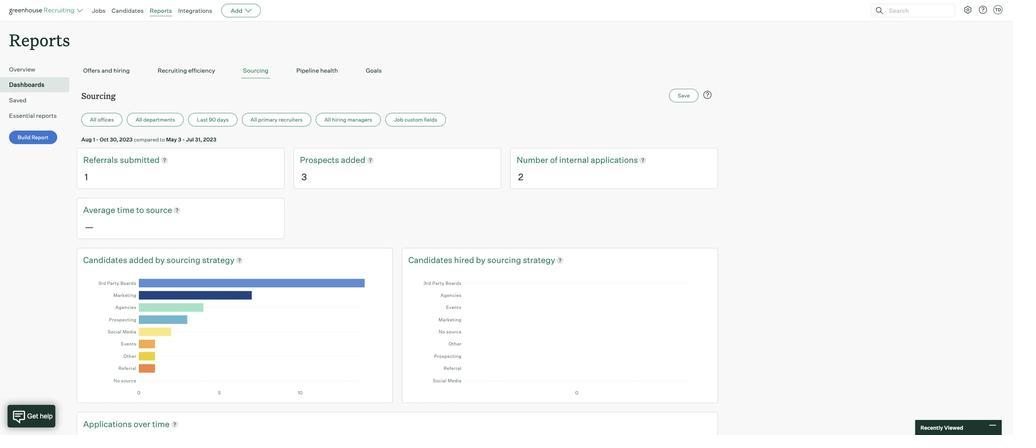 Task type: locate. For each thing, give the bounding box(es) containing it.
0 horizontal spatial time link
[[117, 205, 136, 216]]

recently viewed
[[921, 425, 964, 431]]

0 horizontal spatial -
[[96, 136, 99, 143]]

all left the 'offices'
[[90, 116, 97, 123]]

0 horizontal spatial strategy
[[202, 255, 235, 265]]

1 horizontal spatial 2023
[[203, 136, 217, 143]]

0 horizontal spatial by
[[155, 255, 165, 265]]

- left oct
[[96, 136, 99, 143]]

2 sourcing from the left
[[488, 255, 522, 265]]

0 horizontal spatial sourcing link
[[167, 255, 202, 266]]

saved
[[9, 96, 26, 104]]

of link
[[551, 155, 560, 166]]

compared
[[134, 136, 159, 143]]

reports link
[[150, 7, 172, 14]]

faq image
[[704, 90, 713, 100]]

reports
[[150, 7, 172, 14], [9, 29, 70, 51]]

job custom fields
[[394, 116, 438, 123]]

strategy link
[[202, 255, 235, 266], [523, 255, 556, 266]]

sourcing for candidates added by sourcing
[[167, 255, 201, 265]]

strategy for candidates hired by sourcing
[[523, 255, 556, 265]]

goals
[[366, 67, 382, 74]]

all inside button
[[325, 116, 331, 123]]

1 horizontal spatial time link
[[152, 419, 170, 431]]

0 vertical spatial to
[[160, 136, 165, 143]]

0 vertical spatial time link
[[117, 205, 136, 216]]

hiring left managers at the left top
[[332, 116, 347, 123]]

to
[[160, 136, 165, 143], [136, 205, 144, 215]]

dashboards link
[[9, 80, 66, 89]]

offers and hiring button
[[81, 63, 132, 78]]

report
[[32, 134, 48, 141]]

1 horizontal spatial xychart image
[[419, 273, 702, 396]]

0 horizontal spatial 2023
[[119, 136, 133, 143]]

candidates down —
[[83, 255, 127, 265]]

recruiting efficiency button
[[156, 63, 217, 78]]

added link
[[341, 155, 366, 166], [129, 255, 155, 266]]

candidates hired by sourcing
[[409, 255, 523, 265]]

health
[[321, 67, 338, 74]]

essential
[[9, 112, 35, 119]]

by link for added
[[155, 255, 167, 266]]

0 horizontal spatial by link
[[155, 255, 167, 266]]

all departments button
[[127, 113, 184, 127]]

hiring inside all hiring managers button
[[332, 116, 347, 123]]

oct
[[100, 136, 109, 143]]

all
[[90, 116, 97, 123], [136, 116, 142, 123], [251, 116, 257, 123], [325, 116, 331, 123]]

all for all departments
[[136, 116, 142, 123]]

4 all from the left
[[325, 116, 331, 123]]

all for all hiring managers
[[325, 116, 331, 123]]

candidates for candidates
[[112, 7, 144, 14]]

0 vertical spatial hiring
[[114, 67, 130, 74]]

1 vertical spatial 1
[[85, 171, 88, 183]]

candidates left hired
[[409, 255, 453, 265]]

number of internal
[[517, 155, 591, 165]]

candidates right jobs link
[[112, 7, 144, 14]]

hiring
[[114, 67, 130, 74], [332, 116, 347, 123]]

time right over
[[152, 419, 170, 430]]

to link
[[136, 205, 146, 216]]

0 horizontal spatial xychart image
[[94, 273, 376, 396]]

time link right over
[[152, 419, 170, 431]]

1 down referrals link
[[85, 171, 88, 183]]

and
[[102, 67, 112, 74]]

1 sourcing from the left
[[167, 255, 201, 265]]

efficiency
[[188, 67, 215, 74]]

average time to
[[83, 205, 146, 215]]

sourcing link
[[167, 255, 202, 266], [488, 255, 523, 266]]

candidates link for candidates hired by sourcing
[[409, 255, 455, 266]]

reports down 'greenhouse recruiting' image
[[9, 29, 70, 51]]

last 90 days
[[197, 116, 229, 123]]

1 sourcing link from the left
[[167, 255, 202, 266]]

1 horizontal spatial by link
[[476, 255, 488, 266]]

2 xychart image from the left
[[419, 273, 702, 396]]

1 - from the left
[[96, 136, 99, 143]]

2023 right 31,
[[203, 136, 217, 143]]

time left to link
[[117, 205, 135, 215]]

1 all from the left
[[90, 116, 97, 123]]

1 horizontal spatial sourcing link
[[488, 255, 523, 266]]

1 horizontal spatial 1
[[93, 136, 95, 143]]

referrals
[[83, 155, 120, 165]]

tab list
[[81, 63, 714, 78]]

integrations
[[178, 7, 212, 14]]

2 by from the left
[[476, 255, 486, 265]]

1 xychart image from the left
[[94, 273, 376, 396]]

sourcing
[[167, 255, 201, 265], [488, 255, 522, 265]]

build report
[[18, 134, 48, 141]]

2 strategy from the left
[[523, 255, 556, 265]]

number
[[517, 155, 549, 165]]

strategy link for candidates hired by sourcing
[[523, 255, 556, 266]]

1 vertical spatial hiring
[[332, 116, 347, 123]]

jobs link
[[92, 7, 106, 14]]

0 horizontal spatial sourcing
[[81, 90, 116, 101]]

0 horizontal spatial 3
[[178, 136, 181, 143]]

1 by link from the left
[[155, 255, 167, 266]]

1 horizontal spatial strategy
[[523, 255, 556, 265]]

greenhouse recruiting image
[[9, 6, 77, 15]]

prospects link
[[300, 155, 341, 166]]

to left source
[[136, 205, 144, 215]]

1 horizontal spatial time
[[152, 419, 170, 430]]

overview
[[9, 66, 35, 73]]

all offices
[[90, 116, 114, 123]]

all left primary
[[251, 116, 257, 123]]

td
[[996, 7, 1002, 12]]

1 vertical spatial added link
[[129, 255, 155, 266]]

0 vertical spatial added link
[[341, 155, 366, 166]]

xychart image for candidates hired by sourcing
[[419, 273, 702, 396]]

configure image
[[964, 5, 973, 14]]

1 right aug
[[93, 136, 95, 143]]

pipeline
[[297, 67, 319, 74]]

90
[[209, 116, 216, 123]]

0 horizontal spatial time
[[117, 205, 135, 215]]

2 - from the left
[[183, 136, 185, 143]]

2 strategy link from the left
[[523, 255, 556, 266]]

3 all from the left
[[251, 116, 257, 123]]

3 right may
[[178, 136, 181, 143]]

tab list containing offers and hiring
[[81, 63, 714, 78]]

1 horizontal spatial added link
[[341, 155, 366, 166]]

0 horizontal spatial strategy link
[[202, 255, 235, 266]]

0 vertical spatial sourcing
[[243, 67, 269, 74]]

applications
[[83, 419, 132, 430]]

0 vertical spatial reports
[[150, 7, 172, 14]]

1 strategy from the left
[[202, 255, 235, 265]]

-
[[96, 136, 99, 143], [183, 136, 185, 143]]

by for added
[[155, 255, 165, 265]]

30,
[[110, 136, 118, 143]]

1 horizontal spatial by
[[476, 255, 486, 265]]

1 strategy link from the left
[[202, 255, 235, 266]]

1 horizontal spatial reports
[[150, 7, 172, 14]]

strategy for candidates added by sourcing
[[202, 255, 235, 265]]

1 vertical spatial 3
[[302, 171, 307, 183]]

1 vertical spatial to
[[136, 205, 144, 215]]

- left jul
[[183, 136, 185, 143]]

3 down prospects link
[[302, 171, 307, 183]]

1 horizontal spatial -
[[183, 136, 185, 143]]

reports left integrations link
[[150, 7, 172, 14]]

0 vertical spatial 3
[[178, 136, 181, 143]]

2 by link from the left
[[476, 255, 488, 266]]

2023 right 30,
[[119, 136, 133, 143]]

1 horizontal spatial sourcing
[[243, 67, 269, 74]]

offers and hiring
[[83, 67, 130, 74]]

1 vertical spatial added
[[129, 255, 154, 265]]

hiring right and
[[114, 67, 130, 74]]

by link for hired
[[476, 255, 488, 266]]

all left departments
[[136, 116, 142, 123]]

1 horizontal spatial strategy link
[[523, 255, 556, 266]]

time link right the average
[[117, 205, 136, 216]]

submitted
[[120, 155, 160, 165]]

time
[[117, 205, 135, 215], [152, 419, 170, 430]]

2 sourcing link from the left
[[488, 255, 523, 266]]

0 horizontal spatial 1
[[85, 171, 88, 183]]

1 vertical spatial time
[[152, 419, 170, 430]]

2 all from the left
[[136, 116, 142, 123]]

1 horizontal spatial sourcing
[[488, 255, 522, 265]]

referrals link
[[83, 155, 120, 166]]

1 by from the left
[[155, 255, 165, 265]]

all left managers at the left top
[[325, 116, 331, 123]]

recruiting efficiency
[[158, 67, 215, 74]]

0 horizontal spatial sourcing
[[167, 255, 201, 265]]

sourcing inside sourcing button
[[243, 67, 269, 74]]

xychart image
[[94, 273, 376, 396], [419, 273, 702, 396]]

applications over
[[83, 419, 152, 430]]

viewed
[[945, 425, 964, 431]]

hiring inside offers and hiring button
[[114, 67, 130, 74]]

overview link
[[9, 65, 66, 74]]

by for hired
[[476, 255, 486, 265]]

pipeline health
[[297, 67, 338, 74]]

to left may
[[160, 136, 165, 143]]

0 horizontal spatial reports
[[9, 29, 70, 51]]

1 horizontal spatial to
[[160, 136, 165, 143]]

1 horizontal spatial hiring
[[332, 116, 347, 123]]

days
[[217, 116, 229, 123]]

strategy
[[202, 255, 235, 265], [523, 255, 556, 265]]

0 horizontal spatial hiring
[[114, 67, 130, 74]]

may
[[166, 136, 177, 143]]

dashboards
[[9, 81, 44, 89]]

added
[[341, 155, 366, 165], [129, 255, 154, 265]]

1 horizontal spatial added
[[341, 155, 366, 165]]

jobs
[[92, 7, 106, 14]]

integrations link
[[178, 7, 212, 14]]

by
[[155, 255, 165, 265], [476, 255, 486, 265]]



Task type: vqa. For each thing, say whether or not it's contained in the screenshot.
rightmost added link
yes



Task type: describe. For each thing, give the bounding box(es) containing it.
jul
[[186, 136, 194, 143]]

number link
[[517, 155, 551, 166]]

last
[[197, 116, 208, 123]]

all for all primary recruiters
[[251, 116, 257, 123]]

all offices button
[[81, 113, 123, 127]]

reports
[[36, 112, 57, 119]]

all primary recruiters
[[251, 116, 303, 123]]

0 horizontal spatial added link
[[129, 255, 155, 266]]

departments
[[143, 116, 175, 123]]

add
[[231, 7, 243, 14]]

sourcing for candidates hired by sourcing
[[488, 255, 522, 265]]

2 2023 from the left
[[203, 136, 217, 143]]

build
[[18, 134, 30, 141]]

offices
[[98, 116, 114, 123]]

sourcing link for candidates added by sourcing
[[167, 255, 202, 266]]

save button
[[670, 89, 699, 103]]

1 2023 from the left
[[119, 136, 133, 143]]

all hiring managers
[[325, 116, 372, 123]]

31,
[[195, 136, 202, 143]]

all primary recruiters button
[[242, 113, 312, 127]]

0 horizontal spatial to
[[136, 205, 144, 215]]

strategy link for candidates added by sourcing
[[202, 255, 235, 266]]

—
[[85, 221, 94, 233]]

1 vertical spatial reports
[[9, 29, 70, 51]]

offers
[[83, 67, 100, 74]]

xychart image for candidates added by sourcing
[[94, 273, 376, 396]]

2
[[519, 171, 524, 183]]

source link
[[146, 205, 172, 216]]

0 vertical spatial added
[[341, 155, 366, 165]]

candidates for candidates hired by sourcing
[[409, 255, 453, 265]]

internal
[[560, 155, 589, 165]]

recruiters
[[279, 116, 303, 123]]

source
[[146, 205, 172, 215]]

managers
[[348, 116, 372, 123]]

primary
[[258, 116, 278, 123]]

applications
[[591, 155, 639, 165]]

candidates added by sourcing
[[83, 255, 202, 265]]

last 90 days button
[[189, 113, 238, 127]]

0 vertical spatial 1
[[93, 136, 95, 143]]

0 vertical spatial time
[[117, 205, 135, 215]]

hired
[[455, 255, 475, 265]]

build report button
[[9, 131, 57, 144]]

all departments
[[136, 116, 175, 123]]

aug 1 - oct 30, 2023 compared to may 3 - jul 31, 2023
[[81, 136, 217, 143]]

add button
[[222, 4, 261, 17]]

prospects
[[300, 155, 341, 165]]

Search text field
[[888, 5, 949, 16]]

recently
[[921, 425, 944, 431]]

all hiring managers button
[[316, 113, 381, 127]]

applications link
[[591, 155, 639, 166]]

essential reports
[[9, 112, 57, 119]]

sourcing link for candidates hired by sourcing
[[488, 255, 523, 266]]

aug
[[81, 136, 92, 143]]

custom
[[405, 116, 423, 123]]

fields
[[424, 116, 438, 123]]

0 horizontal spatial added
[[129, 255, 154, 265]]

job
[[394, 116, 404, 123]]

internal link
[[560, 155, 591, 166]]

essential reports link
[[9, 111, 66, 120]]

pipeline health button
[[295, 63, 340, 78]]

save
[[678, 92, 690, 99]]

goals button
[[364, 63, 384, 78]]

1 vertical spatial time link
[[152, 419, 170, 431]]

of
[[551, 155, 558, 165]]

average link
[[83, 205, 117, 216]]

1 vertical spatial sourcing
[[81, 90, 116, 101]]

job custom fields button
[[386, 113, 446, 127]]

submitted link
[[120, 155, 160, 166]]

applications link
[[83, 419, 134, 431]]

candidates for candidates added by sourcing
[[83, 255, 127, 265]]

td button
[[994, 5, 1003, 14]]

td button
[[993, 4, 1005, 16]]

candidates link for candidates added by sourcing
[[83, 255, 129, 266]]

over
[[134, 419, 151, 430]]

hired link
[[455, 255, 476, 266]]

1 horizontal spatial 3
[[302, 171, 307, 183]]

recruiting
[[158, 67, 187, 74]]

average
[[83, 205, 115, 215]]

all for all offices
[[90, 116, 97, 123]]



